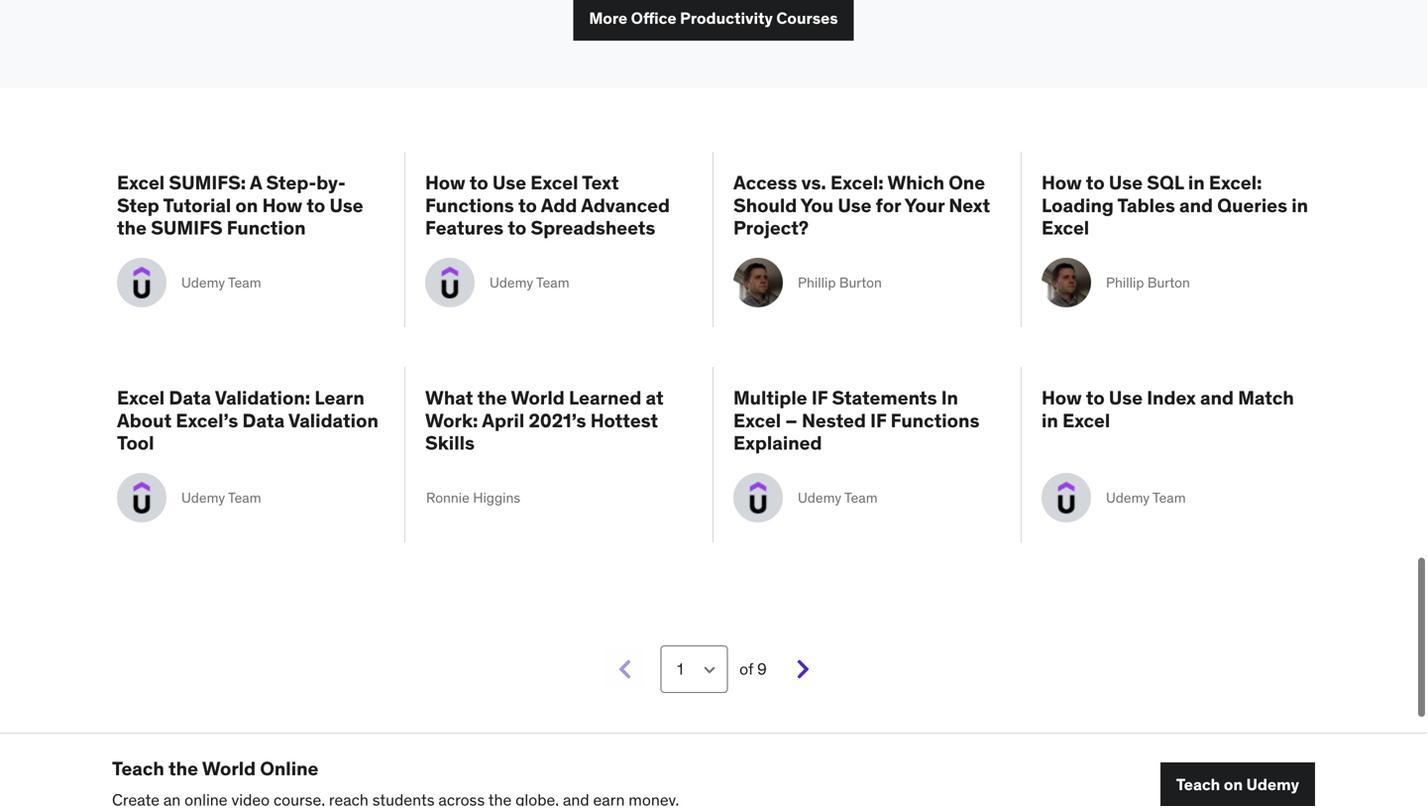 Task type: describe. For each thing, give the bounding box(es) containing it.
9
[[757, 659, 767, 679]]

and inside how to use index and match in excel
[[1201, 386, 1234, 409]]

excel inside excel sumifs: a step-by- step tutorial on how to use the sumifs function
[[117, 171, 165, 194]]

loading
[[1042, 193, 1114, 217]]

add
[[541, 193, 577, 217]]

use for in
[[1109, 386, 1143, 409]]

features
[[425, 216, 504, 240]]

nested
[[802, 408, 866, 432]]

one
[[949, 171, 986, 194]]

what the world learned at work: april 2021's hottest skills link
[[425, 386, 693, 455]]

excel: inside how to use sql in excel: loading tables and queries in excel
[[1209, 171, 1263, 194]]

access vs. excel: which one should you use for your next project? link
[[734, 171, 1001, 240]]

on inside excel sumifs: a step-by- step tutorial on how to use the sumifs function
[[236, 193, 258, 217]]

excel's
[[176, 408, 238, 432]]

multiple
[[734, 386, 808, 409]]

step
[[117, 193, 159, 217]]

to inside excel sumifs: a step-by- step tutorial on how to use the sumifs function
[[307, 193, 325, 217]]

teach on udemy
[[1177, 774, 1300, 794]]

1 horizontal spatial data
[[242, 408, 285, 432]]

sumifs:
[[169, 171, 246, 194]]

excel inside how to use excel text functions to add advanced features to spreadsheets
[[531, 171, 578, 194]]

how to use excel text functions to add advanced features to spreadsheets link
[[425, 171, 693, 240]]

vs.
[[802, 171, 827, 194]]

udemy team for how
[[181, 274, 261, 291]]

use inside access vs. excel: which one should you use for your next project?
[[838, 193, 872, 217]]

in
[[942, 386, 959, 409]]

use for to
[[493, 171, 527, 194]]

teach on udemy link
[[1161, 762, 1316, 806]]

what
[[425, 386, 473, 409]]

team for how
[[228, 274, 261, 291]]

tables
[[1118, 193, 1176, 217]]

spreadsheets
[[531, 216, 656, 240]]

by-
[[316, 171, 346, 194]]

teach for teach on udemy
[[1177, 774, 1221, 794]]

ronnie higgins
[[426, 489, 521, 507]]

phillip burton for excel
[[1106, 274, 1191, 291]]

and inside how to use sql in excel: loading tables and queries in excel
[[1180, 193, 1214, 217]]

productivity
[[680, 8, 773, 28]]

udemy for tutorial
[[181, 274, 225, 291]]

phillip for excel
[[1106, 274, 1145, 291]]

use inside excel sumifs: a step-by- step tutorial on how to use the sumifs function
[[330, 193, 363, 217]]

of 9
[[736, 659, 767, 679]]

project?
[[734, 216, 809, 240]]

more
[[589, 8, 628, 28]]

udemy for nested
[[798, 489, 842, 507]]

next icon image
[[795, 658, 813, 680]]

udemy team down how to use index and match in excel link
[[1106, 489, 1186, 507]]

excel data validation: learn about excel's data validation tool link
[[117, 386, 385, 455]]

the for what the world learned at work: april 2021's hottest skills
[[477, 386, 507, 409]]

tool
[[117, 431, 154, 455]]

how to use index and match in excel
[[1042, 386, 1295, 432]]

use for loading
[[1109, 171, 1143, 194]]

advanced
[[581, 193, 670, 217]]

to inside how to use index and match in excel
[[1086, 386, 1105, 409]]

higgins
[[473, 489, 521, 507]]

of
[[740, 659, 754, 679]]

udemy for in
[[1106, 489, 1150, 507]]

learned
[[569, 386, 642, 409]]

0 horizontal spatial data
[[169, 386, 211, 409]]

burton for tables
[[1148, 274, 1191, 291]]

how to use excel text functions to add advanced features to spreadsheets
[[425, 171, 670, 240]]

ronnie
[[426, 489, 470, 507]]

team for tool
[[228, 489, 261, 507]]

1 vertical spatial on
[[1224, 774, 1243, 794]]

what the world learned at work: april 2021's hottest skills
[[425, 386, 664, 455]]

udemy team for advanced
[[490, 274, 570, 291]]

world for online
[[202, 756, 256, 780]]

how for how to use index and match in excel
[[1042, 386, 1082, 409]]

you
[[801, 193, 834, 217]]

online
[[260, 756, 319, 780]]

2 horizontal spatial in
[[1292, 193, 1309, 217]]

the for teach the world online
[[169, 756, 198, 780]]

queries
[[1218, 193, 1288, 217]]



Task type: vqa. For each thing, say whether or not it's contained in the screenshot.
GIMP interface with large clickable tools on left, a portrait photo by Chris Parker with tape effects applied in the middle, and layers and images on the right.
no



Task type: locate. For each thing, give the bounding box(es) containing it.
step-
[[266, 171, 316, 194]]

hottest
[[591, 408, 658, 432]]

courses
[[777, 8, 838, 28]]

use inside how to use sql in excel: loading tables and queries in excel
[[1109, 171, 1143, 194]]

use left for
[[838, 193, 872, 217]]

functions inside how to use excel text functions to add advanced features to spreadsheets
[[425, 193, 514, 217]]

udemy team for tool
[[181, 489, 261, 507]]

on
[[236, 193, 258, 217], [1224, 774, 1243, 794]]

0 horizontal spatial burton
[[840, 274, 882, 291]]

phillip down tables on the top of the page
[[1106, 274, 1145, 291]]

function
[[227, 216, 306, 240]]

excel
[[117, 171, 165, 194], [531, 171, 578, 194], [1042, 216, 1090, 240], [117, 386, 165, 409], [734, 408, 781, 432], [1063, 408, 1111, 432]]

use inside how to use excel text functions to add advanced features to spreadsheets
[[493, 171, 527, 194]]

phillip burton down tables on the top of the page
[[1106, 274, 1191, 291]]

udemy team
[[181, 274, 261, 291], [490, 274, 570, 291], [181, 489, 261, 507], [798, 489, 878, 507], [1106, 489, 1186, 507]]

team down function
[[228, 274, 261, 291]]

how to use sql in excel: loading tables and queries in excel link
[[1042, 171, 1311, 240]]

how to use sql in excel: loading tables and queries in excel
[[1042, 171, 1309, 240]]

index
[[1147, 386, 1196, 409]]

access vs. excel: which one should you use for your next project?
[[734, 171, 991, 240]]

excel up tool
[[117, 386, 165, 409]]

excel: inside access vs. excel: which one should you use for your next project?
[[831, 171, 884, 194]]

1 vertical spatial and
[[1201, 386, 1234, 409]]

excel data validation: learn about excel's data validation tool
[[117, 386, 379, 455]]

multiple if statements in excel – nested if functions explained link
[[734, 386, 1001, 455]]

access
[[734, 171, 798, 194]]

excel inside how to use index and match in excel
[[1063, 408, 1111, 432]]

udemy team down excel's
[[181, 489, 261, 507]]

team for advanced
[[536, 274, 570, 291]]

0 horizontal spatial teach
[[112, 756, 164, 780]]

use right step-
[[330, 193, 363, 217]]

phillip burton for project?
[[798, 274, 882, 291]]

udemy for data
[[181, 489, 225, 507]]

1 horizontal spatial world
[[511, 386, 565, 409]]

world for learned
[[511, 386, 565, 409]]

for
[[876, 193, 901, 217]]

1 vertical spatial functions
[[891, 408, 980, 432]]

excel sumifs: a step-by- step tutorial on how to use the sumifs function
[[117, 171, 363, 240]]

0 vertical spatial and
[[1180, 193, 1214, 217]]

phillip burton down access vs. excel: which one should you use for your next project?
[[798, 274, 882, 291]]

1 horizontal spatial functions
[[891, 408, 980, 432]]

use left sql
[[1109, 171, 1143, 194]]

2 phillip from the left
[[1106, 274, 1145, 291]]

teach the world online
[[112, 756, 319, 780]]

0 vertical spatial world
[[511, 386, 565, 409]]

previous icon image
[[616, 658, 634, 680]]

validation:
[[215, 386, 310, 409]]

teach for teach the world online
[[112, 756, 164, 780]]

udemy for to
[[490, 274, 533, 291]]

world inside the what the world learned at work: april 2021's hottest skills
[[511, 386, 565, 409]]

team down multiple if statements in excel – nested if functions explained on the right
[[845, 489, 878, 507]]

teach
[[112, 756, 164, 780], [1177, 774, 1221, 794]]

next
[[949, 193, 991, 217]]

the inside the what the world learned at work: april 2021's hottest skills
[[477, 386, 507, 409]]

1 horizontal spatial excel:
[[1209, 171, 1263, 194]]

excel inside excel data validation: learn about excel's data validation tool
[[117, 386, 165, 409]]

1 horizontal spatial phillip
[[1106, 274, 1145, 291]]

which
[[888, 171, 945, 194]]

sql
[[1147, 171, 1184, 194]]

in
[[1189, 171, 1205, 194], [1292, 193, 1309, 217], [1042, 408, 1059, 432]]

and right tables on the top of the page
[[1180, 193, 1214, 217]]

excel: right vs.
[[831, 171, 884, 194]]

in inside how to use index and match in excel
[[1042, 408, 1059, 432]]

text
[[582, 171, 619, 194]]

more office productivity courses link
[[573, 0, 854, 41]]

1 horizontal spatial phillip burton
[[1106, 274, 1191, 291]]

burton
[[840, 274, 882, 291], [1148, 274, 1191, 291]]

excel inside multiple if statements in excel – nested if functions explained
[[734, 408, 781, 432]]

udemy team for functions
[[798, 489, 878, 507]]

sumifs
[[151, 216, 223, 240]]

0 horizontal spatial phillip burton
[[798, 274, 882, 291]]

how to use index and match in excel link
[[1042, 386, 1311, 454]]

1 vertical spatial world
[[202, 756, 256, 780]]

1 horizontal spatial burton
[[1148, 274, 1191, 291]]

2021's
[[529, 408, 586, 432]]

1 phillip burton from the left
[[798, 274, 882, 291]]

use inside how to use index and match in excel
[[1109, 386, 1143, 409]]

to
[[470, 171, 488, 194], [1086, 171, 1105, 194], [307, 193, 325, 217], [519, 193, 537, 217], [508, 216, 527, 240], [1086, 386, 1105, 409]]

use left add
[[493, 171, 527, 194]]

2 phillip burton from the left
[[1106, 274, 1191, 291]]

1 horizontal spatial the
[[169, 756, 198, 780]]

if right the –
[[812, 386, 828, 409]]

0 horizontal spatial excel:
[[831, 171, 884, 194]]

how for how to use excel text functions to add advanced features to spreadsheets
[[425, 171, 466, 194]]

phillip down project?
[[798, 274, 836, 291]]

skills
[[425, 431, 475, 455]]

office
[[631, 8, 677, 28]]

udemy team down how to use excel text functions to add advanced features to spreadsheets
[[490, 274, 570, 291]]

functions
[[425, 193, 514, 217], [891, 408, 980, 432]]

0 horizontal spatial world
[[202, 756, 256, 780]]

should
[[734, 193, 797, 217]]

1 horizontal spatial teach
[[1177, 774, 1221, 794]]

0 vertical spatial on
[[236, 193, 258, 217]]

functions inside multiple if statements in excel – nested if functions explained
[[891, 408, 980, 432]]

excel:
[[831, 171, 884, 194], [1209, 171, 1263, 194]]

team down how to use index and match in excel link
[[1153, 489, 1186, 507]]

0 vertical spatial functions
[[425, 193, 514, 217]]

team for functions
[[845, 489, 878, 507]]

0 horizontal spatial phillip
[[798, 274, 836, 291]]

statements
[[832, 386, 937, 409]]

world
[[511, 386, 565, 409], [202, 756, 256, 780]]

the
[[117, 216, 147, 240], [477, 386, 507, 409], [169, 756, 198, 780]]

phillip burton
[[798, 274, 882, 291], [1106, 274, 1191, 291]]

use left index
[[1109, 386, 1143, 409]]

–
[[786, 408, 798, 432]]

0 horizontal spatial on
[[236, 193, 258, 217]]

explained
[[734, 431, 822, 455]]

if right nested
[[871, 408, 887, 432]]

learn
[[315, 386, 365, 409]]

how inside how to use sql in excel: loading tables and queries in excel
[[1042, 171, 1082, 194]]

2 burton from the left
[[1148, 274, 1191, 291]]

team down excel data validation: learn about excel's data validation tool
[[228, 489, 261, 507]]

the inside excel sumifs: a step-by- step tutorial on how to use the sumifs function
[[117, 216, 147, 240]]

burton down how to use sql in excel: loading tables and queries in excel
[[1148, 274, 1191, 291]]

1 horizontal spatial in
[[1189, 171, 1205, 194]]

world left learned
[[511, 386, 565, 409]]

match
[[1239, 386, 1295, 409]]

1 horizontal spatial if
[[871, 408, 887, 432]]

your
[[905, 193, 945, 217]]

and
[[1180, 193, 1214, 217], [1201, 386, 1234, 409]]

team down spreadsheets
[[536, 274, 570, 291]]

0 horizontal spatial in
[[1042, 408, 1059, 432]]

about
[[117, 408, 172, 432]]

how inside how to use excel text functions to add advanced features to spreadsheets
[[425, 171, 466, 194]]

how
[[425, 171, 466, 194], [1042, 171, 1082, 194], [262, 193, 303, 217], [1042, 386, 1082, 409]]

1 burton from the left
[[840, 274, 882, 291]]

2 excel: from the left
[[1209, 171, 1263, 194]]

udemy team down nested
[[798, 489, 878, 507]]

2 vertical spatial the
[[169, 756, 198, 780]]

how inside excel sumifs: a step-by- step tutorial on how to use the sumifs function
[[262, 193, 303, 217]]

1 vertical spatial the
[[477, 386, 507, 409]]

a
[[250, 171, 262, 194]]

1 horizontal spatial on
[[1224, 774, 1243, 794]]

to inside how to use sql in excel: loading tables and queries in excel
[[1086, 171, 1105, 194]]

world left online
[[202, 756, 256, 780]]

use
[[493, 171, 527, 194], [1109, 171, 1143, 194], [330, 193, 363, 217], [838, 193, 872, 217], [1109, 386, 1143, 409]]

if
[[812, 386, 828, 409], [871, 408, 887, 432]]

1 excel: from the left
[[831, 171, 884, 194]]

and right index
[[1201, 386, 1234, 409]]

udemy
[[181, 274, 225, 291], [490, 274, 533, 291], [181, 489, 225, 507], [798, 489, 842, 507], [1106, 489, 1150, 507], [1247, 774, 1300, 794]]

0 horizontal spatial if
[[812, 386, 828, 409]]

team
[[228, 274, 261, 291], [536, 274, 570, 291], [228, 489, 261, 507], [845, 489, 878, 507], [1153, 489, 1186, 507]]

0 vertical spatial the
[[117, 216, 147, 240]]

2 horizontal spatial the
[[477, 386, 507, 409]]

phillip for project?
[[798, 274, 836, 291]]

burton down access vs. excel: which one should you use for your next project?
[[840, 274, 882, 291]]

april
[[482, 408, 525, 432]]

excel inside how to use sql in excel: loading tables and queries in excel
[[1042, 216, 1090, 240]]

tutorial
[[163, 193, 231, 217]]

0 horizontal spatial the
[[117, 216, 147, 240]]

work:
[[425, 408, 478, 432]]

burton for use
[[840, 274, 882, 291]]

excel left index
[[1063, 408, 1111, 432]]

1 phillip from the left
[[798, 274, 836, 291]]

excel left text
[[531, 171, 578, 194]]

udemy team down sumifs
[[181, 274, 261, 291]]

at
[[646, 386, 664, 409]]

excel sumifs: a step-by- step tutorial on how to use the sumifs function link
[[117, 171, 385, 240]]

data
[[169, 386, 211, 409], [242, 408, 285, 432]]

how inside how to use index and match in excel
[[1042, 386, 1082, 409]]

0 horizontal spatial functions
[[425, 193, 514, 217]]

validation
[[288, 408, 379, 432]]

phillip
[[798, 274, 836, 291], [1106, 274, 1145, 291]]

excel left the –
[[734, 408, 781, 432]]

multiple if statements in excel – nested if functions explained
[[734, 386, 980, 455]]

excel: right sql
[[1209, 171, 1263, 194]]

excel up sumifs
[[117, 171, 165, 194]]

excel left tables on the top of the page
[[1042, 216, 1090, 240]]

more office productivity courses
[[589, 8, 838, 28]]

how for how to use sql in excel: loading tables and queries in excel
[[1042, 171, 1082, 194]]



